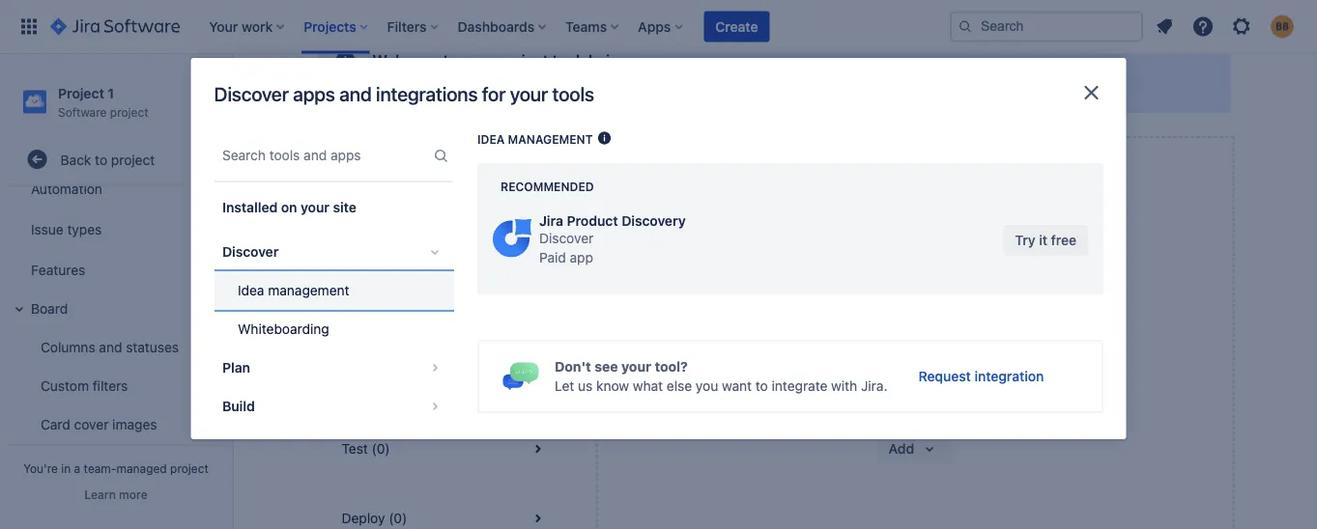 Task type: vqa. For each thing, say whether or not it's contained in the screenshot.
the Test to the left
yes



Task type: describe. For each thing, give the bounding box(es) containing it.
request integration button
[[906, 361, 1055, 392]]

try it free
[[1015, 232, 1076, 248]]

scope and prioritize ideas to build a backlog image
[[596, 130, 612, 146]]

(0) right view
[[427, 163, 446, 179]]

team's
[[1039, 389, 1081, 405]]

discover apps and integrations for your tools dialog
[[191, 58, 1126, 530]]

on
[[281, 200, 297, 215]]

toolchain.
[[980, 408, 1041, 424]]

you
[[695, 378, 718, 394]]

idea management button
[[214, 272, 454, 310]]

to
[[749, 389, 764, 405]]

idea inside button
[[237, 283, 264, 299]]

right
[[895, 80, 924, 96]]

types
[[67, 221, 102, 237]]

manage
[[812, 80, 862, 96]]

1
[[108, 85, 114, 101]]

discover inside button
[[222, 244, 278, 260]]

your inside button
[[300, 200, 329, 215]]

statuses
[[126, 339, 179, 355]]

back
[[60, 152, 91, 167]]

automation
[[31, 181, 102, 196]]

connect
[[599, 80, 649, 96]]

primary element
[[12, 0, 950, 54]]

build button
[[214, 388, 454, 426]]

more
[[119, 488, 148, 502]]

discover apps and integrations for your tools
[[214, 83, 594, 105]]

issue types link
[[8, 208, 224, 250]]

discover inside jira product discovery discover paid app
[[539, 230, 593, 246]]

filters
[[93, 378, 128, 394]]

deploy (0) button
[[318, 484, 572, 530]]

project inside build your toolchain to improve workflow and ship faster, add your team's tools and work to your project toolchain.
[[932, 408, 976, 424]]

it inside button
[[1039, 232, 1047, 248]]

know
[[596, 378, 629, 394]]

installed on your site
[[222, 200, 356, 215]]

with
[[831, 378, 857, 394]]

else
[[666, 378, 692, 394]]

integrate
[[771, 378, 827, 394]]

installed on your site button
[[214, 188, 454, 227]]

your inside don't see your tool? let us know what else you want to integrate with jira.
[[621, 359, 651, 375]]

tool?
[[654, 359, 687, 375]]

work inside build your toolchain to improve workflow and ship faster, add your team's tools and work to your project toolchain.
[[851, 408, 881, 424]]

group containing automation
[[4, 48, 224, 530]]

create
[[715, 18, 758, 34]]

test (0)
[[342, 441, 390, 457]]

request integration
[[918, 369, 1044, 384]]

project inside project 1 software project
[[110, 105, 148, 119]]

recommended
[[500, 180, 594, 193]]

whiteboarding button
[[214, 310, 454, 349]]

integrations inside welcome to your project toolchain discover integrations for your tools, connect work to your project, and manage it all right here.
[[431, 80, 505, 96]]

don't
[[554, 359, 591, 375]]

discovery
[[621, 213, 685, 229]]

back to project
[[60, 152, 155, 167]]

images
[[112, 416, 157, 432]]

plan button
[[214, 349, 454, 388]]

product
[[566, 213, 618, 229]]

plan for plan
[[222, 360, 250, 376]]

tools inside button
[[393, 163, 423, 179]]

you're
[[23, 462, 58, 475]]

app
[[569, 250, 593, 266]]

chevron icon pointing right image for plan
[[423, 357, 446, 380]]

site
[[332, 200, 356, 215]]

board button
[[8, 289, 224, 328]]

and left ship
[[881, 389, 904, 405]]

to right back
[[95, 152, 107, 167]]

close modal image
[[1080, 81, 1103, 104]]

deploy
[[342, 511, 385, 527]]

it inside welcome to your project toolchain discover integrations for your tools, connect work to your project, and manage it all right here.
[[866, 80, 874, 96]]

add
[[980, 389, 1004, 405]]

issue
[[31, 221, 63, 237]]

discover left the apps
[[214, 83, 289, 105]]

don't see your tool? let us know what else you want to integrate with jira.
[[554, 359, 887, 394]]

tools inside dialog
[[552, 83, 594, 105]]

jira product discovery logo image
[[492, 219, 531, 258]]

automation link
[[8, 169, 224, 208]]

1 horizontal spatial management
[[507, 132, 592, 146]]

jira
[[539, 213, 563, 229]]

learn more
[[84, 488, 148, 502]]

free
[[1051, 232, 1076, 248]]

Search field
[[950, 11, 1143, 42]]

search image
[[958, 19, 973, 34]]

all inside button
[[375, 163, 389, 179]]

0 vertical spatial idea management
[[477, 132, 592, 146]]

improve
[[768, 389, 818, 405]]

columns
[[41, 339, 95, 355]]

welcome
[[373, 52, 439, 70]]

(0) for test (0)
[[372, 441, 390, 457]]

want
[[721, 378, 751, 394]]

work inside welcome to your project toolchain discover integrations for your tools, connect work to your project, and manage it all right here.
[[653, 80, 683, 96]]

in
[[61, 462, 71, 475]]

to inside build your toolchain to improve workflow and ship faster, add your team's tools and work to your project toolchain.
[[885, 408, 897, 424]]

build for build
[[222, 399, 254, 415]]

project 1 software project
[[58, 85, 148, 119]]

try it free button
[[1003, 225, 1088, 256]]

plan for plan (0)
[[342, 302, 368, 318]]

paid
[[539, 250, 566, 266]]



Task type: locate. For each thing, give the bounding box(es) containing it.
all inside welcome to your project toolchain discover integrations for your tools, connect work to your project, and manage it all right here.
[[877, 80, 891, 96]]

0 horizontal spatial work
[[653, 80, 683, 96]]

back to project link
[[8, 140, 224, 179]]

toolchain up faster,
[[920, 361, 986, 379]]

1 horizontal spatial for
[[508, 80, 526, 96]]

project
[[58, 85, 104, 101]]

tools,
[[561, 80, 595, 96]]

what
[[632, 378, 663, 394]]

chevron icon pointing right image
[[423, 357, 446, 380], [423, 395, 446, 418], [423, 434, 446, 457]]

integrations
[[431, 80, 505, 96], [376, 83, 478, 105]]

toolchain up tools,
[[552, 52, 619, 70]]

plan down whiteboarding
[[222, 360, 250, 376]]

2 vertical spatial chevron icon pointing right image
[[423, 434, 446, 457]]

for down the primary element in the top of the page
[[482, 83, 506, 105]]

plan inside 'discover apps and integrations for your tools' dialog
[[222, 360, 250, 376]]

test (0) button
[[318, 415, 572, 484]]

tools left connect
[[552, 83, 594, 105]]

0 horizontal spatial idea
[[237, 283, 264, 299]]

card cover images link
[[19, 405, 224, 444]]

discover inside welcome to your project toolchain discover integrations for your tools, connect work to your project, and manage it all right here.
[[373, 80, 427, 96]]

view
[[342, 163, 372, 179]]

0 vertical spatial all
[[877, 80, 891, 96]]

(0)
[[427, 163, 446, 179], [372, 302, 390, 318], [372, 441, 390, 457], [389, 511, 407, 527]]

0 horizontal spatial all
[[375, 163, 389, 179]]

apps
[[293, 83, 335, 105]]

build down whiteboarding
[[222, 399, 254, 415]]

all left right
[[877, 80, 891, 96]]

idea management up whiteboarding
[[237, 283, 349, 299]]

plan (0) button
[[318, 275, 572, 345]]

1 vertical spatial all
[[375, 163, 389, 179]]

all
[[877, 80, 891, 96], [375, 163, 389, 179]]

0 horizontal spatial plan
[[222, 360, 250, 376]]

1 vertical spatial tools
[[393, 163, 423, 179]]

(0) for deploy (0)
[[389, 511, 407, 527]]

test inside test (0) button
[[342, 441, 368, 457]]

card cover images
[[41, 416, 157, 432]]

idea up whiteboarding
[[237, 283, 264, 299]]

0 vertical spatial it
[[866, 80, 874, 96]]

build up workflow
[[844, 361, 880, 379]]

1 horizontal spatial idea management
[[477, 132, 592, 146]]

idea management up recommended
[[477, 132, 592, 146]]

workflow
[[821, 389, 877, 405]]

managed
[[116, 462, 167, 475]]

faster,
[[938, 389, 977, 405]]

management up whiteboarding
[[267, 283, 349, 299]]

toolchain inside build your toolchain to improve workflow and ship faster, add your team's tools and work to your project toolchain.
[[920, 361, 986, 379]]

0 vertical spatial plan
[[342, 302, 368, 318]]

0 horizontal spatial toolchain
[[552, 52, 619, 70]]

plan (0)
[[342, 302, 390, 318]]

tools right view
[[393, 163, 423, 179]]

0 horizontal spatial for
[[482, 83, 506, 105]]

2 chevron icon pointing right image from the top
[[423, 395, 446, 418]]

test inside the 'test' button
[[222, 437, 249, 453]]

chevron icon pointing down image
[[423, 241, 446, 264]]

1 horizontal spatial idea
[[477, 132, 504, 146]]

it
[[866, 80, 874, 96], [1039, 232, 1047, 248]]

and inside welcome to your project toolchain discover integrations for your tools, connect work to your project, and manage it all right here.
[[786, 80, 809, 96]]

(0) down discover button
[[372, 302, 390, 318]]

1 horizontal spatial test
[[342, 441, 368, 457]]

features link
[[8, 250, 224, 289]]

0 vertical spatial build
[[844, 361, 880, 379]]

columns and statuses link
[[19, 328, 224, 366]]

for left tools,
[[508, 80, 526, 96]]

team-
[[84, 462, 116, 475]]

discover down installed
[[222, 244, 278, 260]]

1 vertical spatial idea
[[237, 283, 264, 299]]

to right welcome
[[443, 52, 458, 70]]

chevron icon pointing right image inside build button
[[423, 395, 446, 418]]

plan
[[342, 302, 368, 318], [222, 360, 250, 376]]

deploy (0)
[[342, 511, 407, 527]]

whiteboarding
[[237, 321, 329, 337]]

create banner
[[0, 0, 1317, 54]]

and up filters
[[99, 339, 122, 355]]

you're in a team-managed project
[[23, 462, 209, 475]]

expand image
[[8, 298, 31, 321]]

project inside welcome to your project toolchain discover integrations for your tools, connect work to your project, and manage it all right here.
[[497, 52, 549, 70]]

integrations down welcome
[[376, 83, 478, 105]]

all right view
[[375, 163, 389, 179]]

integration
[[974, 369, 1044, 384]]

learn more button
[[84, 487, 148, 503]]

apps image image
[[502, 362, 539, 391]]

0 vertical spatial chevron icon pointing right image
[[423, 357, 446, 380]]

group containing discover
[[214, 227, 454, 530]]

tools inside build your toolchain to improve workflow and ship faster, add your team's tools and work to your project toolchain.
[[790, 408, 820, 424]]

(0) down build button
[[372, 441, 390, 457]]

it right try
[[1039, 232, 1047, 248]]

to inside don't see your tool? let us know what else you want to integrate with jira.
[[755, 378, 768, 394]]

a
[[74, 462, 80, 475]]

discover button
[[214, 233, 454, 272]]

jira software image
[[50, 15, 180, 38], [50, 15, 180, 38]]

1 horizontal spatial it
[[1039, 232, 1047, 248]]

test
[[222, 437, 249, 453], [342, 441, 368, 457]]

here.
[[927, 80, 959, 96]]

group inside 'discover apps and integrations for your tools' dialog
[[214, 227, 454, 530]]

0 horizontal spatial management
[[267, 283, 349, 299]]

request
[[918, 369, 971, 384]]

jira product discovery discover paid app
[[539, 213, 685, 266]]

card
[[41, 416, 70, 432]]

see
[[594, 359, 618, 375]]

0 vertical spatial idea
[[477, 132, 504, 146]]

us
[[577, 378, 592, 394]]

columns and statuses
[[41, 339, 179, 355]]

build inside button
[[222, 399, 254, 415]]

custom filters link
[[19, 366, 224, 405]]

management up recommended
[[507, 132, 592, 146]]

custom filters
[[41, 378, 128, 394]]

1 horizontal spatial plan
[[342, 302, 368, 318]]

build inside build your toolchain to improve workflow and ship faster, add your team's tools and work to your project toolchain.
[[844, 361, 880, 379]]

1 vertical spatial plan
[[222, 360, 250, 376]]

to right want
[[755, 378, 768, 394]]

1 vertical spatial chevron icon pointing right image
[[423, 395, 446, 418]]

work
[[653, 80, 683, 96], [851, 408, 881, 424]]

0 horizontal spatial build
[[222, 399, 254, 415]]

software
[[58, 105, 107, 119]]

view all tools (0)
[[342, 163, 446, 179]]

2 horizontal spatial tools
[[790, 408, 820, 424]]

and right 'project,'
[[786, 80, 809, 96]]

Search tools and apps field
[[216, 138, 429, 173]]

it right manage
[[866, 80, 874, 96]]

1 horizontal spatial all
[[877, 80, 891, 96]]

ship
[[908, 389, 934, 405]]

1 chevron icon pointing right image from the top
[[423, 357, 446, 380]]

2 vertical spatial tools
[[790, 408, 820, 424]]

and down workflow
[[824, 408, 847, 424]]

0 horizontal spatial idea management
[[237, 283, 349, 299]]

work down workflow
[[851, 408, 881, 424]]

0 vertical spatial work
[[653, 80, 683, 96]]

chevron icon pointing right image for build
[[423, 395, 446, 418]]

discover down jira
[[539, 230, 593, 246]]

welcome to your project toolchain discover integrations for your tools, connect work to your project, and manage it all right here.
[[373, 52, 959, 96]]

for inside welcome to your project toolchain discover integrations for your tools, connect work to your project, and manage it all right here.
[[508, 80, 526, 96]]

chevron icon pointing right image inside the 'test' button
[[423, 434, 446, 457]]

toolchain inside welcome to your project toolchain discover integrations for your tools, connect work to your project, and manage it all right here.
[[552, 52, 619, 70]]

try
[[1015, 232, 1035, 248]]

for inside dialog
[[482, 83, 506, 105]]

integrations down the primary element in the top of the page
[[431, 80, 505, 96]]

issue types
[[31, 221, 102, 237]]

work right connect
[[653, 80, 683, 96]]

1 vertical spatial build
[[222, 399, 254, 415]]

create button
[[704, 11, 770, 42]]

3 chevron icon pointing right image from the top
[[423, 434, 446, 457]]

to down the jira.
[[885, 408, 897, 424]]

1 vertical spatial work
[[851, 408, 881, 424]]

build your toolchain to improve workflow and ship faster, add your team's tools and work to your project toolchain.
[[749, 361, 1081, 424]]

1 horizontal spatial tools
[[552, 83, 594, 105]]

test button
[[214, 426, 454, 465]]

management
[[507, 132, 592, 146], [267, 283, 349, 299]]

and right the apps
[[339, 83, 372, 105]]

custom
[[41, 378, 89, 394]]

management inside button
[[267, 283, 349, 299]]

1 vertical spatial management
[[267, 283, 349, 299]]

idea up recommended
[[477, 132, 504, 146]]

and inside dialog
[[339, 83, 372, 105]]

1 horizontal spatial work
[[851, 408, 881, 424]]

1 horizontal spatial toolchain
[[920, 361, 986, 379]]

group
[[4, 48, 224, 530], [214, 227, 454, 530]]

tools down improve
[[790, 408, 820, 424]]

integrations inside dialog
[[376, 83, 478, 105]]

discover down welcome
[[373, 80, 427, 96]]

idea management inside button
[[237, 283, 349, 299]]

build for build your toolchain to improve workflow and ship faster, add your team's tools and work to your project toolchain.
[[844, 361, 880, 379]]

1 horizontal spatial build
[[844, 361, 880, 379]]

1 vertical spatial toolchain
[[920, 361, 986, 379]]

learn
[[84, 488, 116, 502]]

build
[[844, 361, 880, 379], [222, 399, 254, 415]]

idea
[[477, 132, 504, 146], [237, 283, 264, 299]]

chevron icon pointing right image inside plan button
[[423, 357, 446, 380]]

test for test
[[222, 437, 249, 453]]

discover
[[373, 80, 427, 96], [214, 83, 289, 105], [539, 230, 593, 246], [222, 244, 278, 260]]

chevron icon pointing right image for test
[[423, 434, 446, 457]]

0 vertical spatial management
[[507, 132, 592, 146]]

toolchain
[[552, 52, 619, 70], [920, 361, 986, 379]]

0 vertical spatial toolchain
[[552, 52, 619, 70]]

1 vertical spatial it
[[1039, 232, 1047, 248]]

test for test (0)
[[342, 441, 368, 457]]

(0) for plan (0)
[[372, 302, 390, 318]]

(0) right deploy
[[389, 511, 407, 527]]

let
[[554, 378, 574, 394]]

features
[[31, 262, 85, 278]]

view all tools (0) button
[[318, 136, 572, 206]]

0 horizontal spatial test
[[222, 437, 249, 453]]

board
[[31, 300, 68, 316]]

0 horizontal spatial it
[[866, 80, 874, 96]]

0 vertical spatial tools
[[552, 83, 594, 105]]

plan down discover button
[[342, 302, 368, 318]]

to
[[443, 52, 458, 70], [687, 80, 699, 96], [95, 152, 107, 167], [755, 378, 768, 394], [885, 408, 897, 424]]

to left 'project,'
[[687, 80, 699, 96]]

0 horizontal spatial tools
[[393, 163, 423, 179]]

1 vertical spatial idea management
[[237, 283, 349, 299]]

installed
[[222, 200, 277, 215]]

tools
[[552, 83, 594, 105], [393, 163, 423, 179], [790, 408, 820, 424]]



